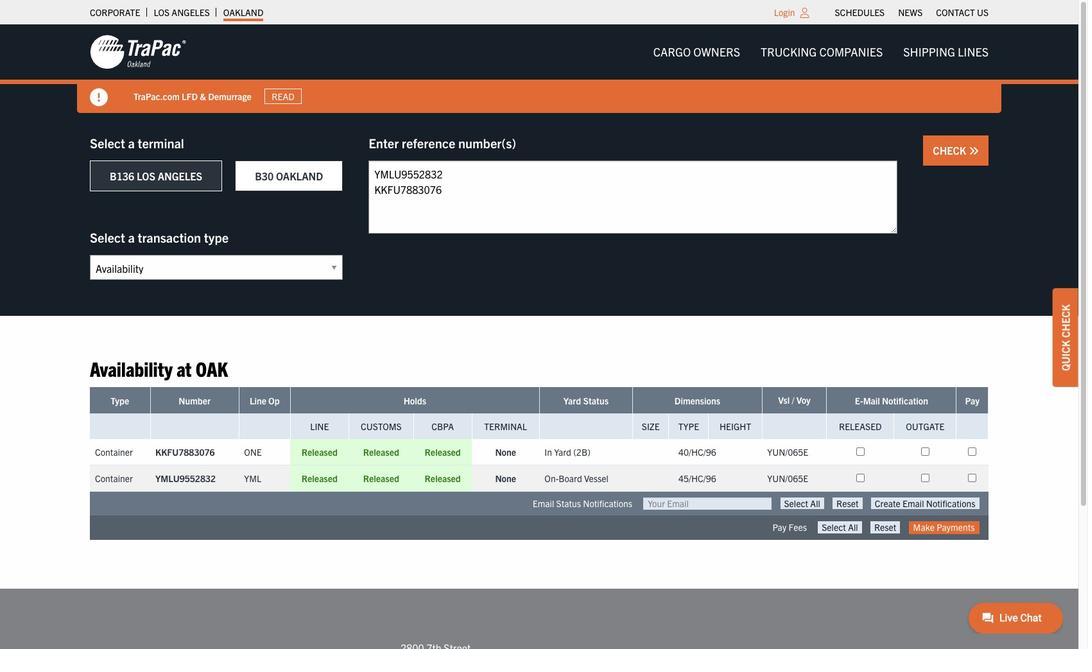 Task type: describe. For each thing, give the bounding box(es) containing it.
read link
[[265, 89, 302, 104]]

oakland link
[[223, 3, 264, 21]]

angeles inside 'link'
[[172, 6, 210, 18]]

pay for pay fees
[[773, 522, 787, 533]]

terminal
[[138, 135, 184, 151]]

news link
[[899, 3, 923, 21]]

contact
[[937, 6, 976, 18]]

Enter reference number(s) text field
[[369, 161, 898, 234]]

trucking
[[761, 44, 817, 59]]

yun/065e for 40/hc/96
[[768, 447, 809, 458]]

line op
[[250, 395, 280, 407]]

vessel
[[585, 473, 609, 485]]

vsl / voy
[[779, 395, 811, 406]]

availability at oak
[[90, 356, 228, 381]]

menu bar containing schedules
[[829, 3, 996, 21]]

at
[[177, 356, 192, 381]]

select a terminal
[[90, 135, 184, 151]]

voy
[[797, 395, 811, 406]]

trapac.com
[[134, 90, 180, 102]]

make payments link
[[909, 522, 980, 534]]

select a transaction type
[[90, 229, 229, 245]]

corporate link
[[90, 3, 140, 21]]

e-mail notification
[[856, 395, 929, 407]]

banner containing cargo owners
[[0, 24, 1089, 113]]

oak
[[196, 356, 228, 381]]

status for email
[[557, 498, 581, 510]]

check button
[[924, 136, 989, 166]]

contact us
[[937, 6, 989, 18]]

reference
[[402, 135, 456, 151]]

yun/065e for 45/hc/96
[[768, 473, 809, 485]]

corporate
[[90, 6, 140, 18]]

schedules
[[835, 6, 885, 18]]

pay fees
[[773, 522, 808, 533]]

shipping lines
[[904, 44, 989, 59]]

read
[[272, 91, 295, 102]]

terminal
[[485, 421, 527, 433]]

board
[[559, 473, 583, 485]]

vsl
[[779, 395, 790, 406]]

holds
[[404, 395, 427, 407]]

los inside los angeles 'link'
[[154, 6, 170, 18]]

lines
[[958, 44, 989, 59]]

status for yard
[[584, 395, 609, 407]]

make
[[914, 522, 935, 533]]

on-
[[545, 473, 559, 485]]

make payments
[[914, 522, 975, 533]]

us
[[978, 6, 989, 18]]

op
[[269, 395, 280, 407]]

pay for pay
[[966, 395, 980, 407]]

check inside button
[[934, 144, 969, 157]]

size
[[642, 421, 660, 433]]

1 vertical spatial oakland
[[276, 170, 323, 182]]

0 vertical spatial oakland
[[223, 6, 264, 18]]

companies
[[820, 44, 883, 59]]

b30
[[255, 170, 274, 182]]

login link
[[775, 6, 796, 18]]

yml
[[244, 473, 262, 485]]

fees
[[789, 522, 808, 533]]

in yard (2b)
[[545, 447, 591, 458]]

b136
[[110, 170, 134, 182]]

45/hc/96
[[679, 473, 717, 485]]

solid image
[[969, 146, 980, 156]]

notifications
[[583, 498, 633, 510]]

enter
[[369, 135, 399, 151]]

b136 los angeles
[[110, 170, 202, 182]]

notification
[[883, 395, 929, 407]]

transaction
[[138, 229, 201, 245]]

1 horizontal spatial check
[[1060, 304, 1073, 338]]

shipping lines link
[[894, 39, 1000, 65]]

los angeles
[[154, 6, 210, 18]]

quick
[[1060, 340, 1073, 371]]

in
[[545, 447, 552, 458]]

a for transaction
[[128, 229, 135, 245]]



Task type: vqa. For each thing, say whether or not it's contained in the screenshot.
'and' to the left
no



Task type: locate. For each thing, give the bounding box(es) containing it.
check
[[934, 144, 969, 157], [1060, 304, 1073, 338]]

1 vertical spatial container
[[95, 473, 133, 485]]

yun/065e up pay fees
[[768, 473, 809, 485]]

status up the (2b)
[[584, 395, 609, 407]]

ymlu9552832
[[155, 473, 216, 485]]

none
[[496, 447, 516, 458], [496, 473, 516, 485]]

menu bar
[[829, 3, 996, 21], [643, 39, 1000, 65]]

none left on-
[[496, 473, 516, 485]]

demurrage
[[208, 90, 252, 102]]

0 vertical spatial line
[[250, 395, 267, 407]]

los angeles link
[[154, 3, 210, 21]]

select
[[90, 135, 125, 151], [90, 229, 125, 245]]

0 horizontal spatial status
[[557, 498, 581, 510]]

news
[[899, 6, 923, 18]]

type down availability at bottom
[[111, 395, 129, 407]]

email status notifications
[[533, 498, 633, 510]]

0 horizontal spatial oakland
[[223, 6, 264, 18]]

owners
[[694, 44, 741, 59]]

contact us link
[[937, 3, 989, 21]]

yard
[[564, 395, 581, 407], [554, 447, 572, 458]]

2 container from the top
[[95, 473, 133, 485]]

cargo
[[654, 44, 691, 59]]

angeles left oakland link
[[172, 6, 210, 18]]

availability
[[90, 356, 173, 381]]

customs
[[361, 421, 402, 433]]

1 horizontal spatial status
[[584, 395, 609, 407]]

solid image
[[90, 89, 108, 107]]

height
[[720, 421, 752, 433]]

1 vertical spatial los
[[137, 170, 155, 182]]

footer
[[0, 589, 1079, 649]]

0 vertical spatial a
[[128, 135, 135, 151]]

yun/065e down 'vsl'
[[768, 447, 809, 458]]

1 container from the top
[[95, 447, 133, 458]]

outgate
[[907, 421, 945, 433]]

&
[[200, 90, 206, 102]]

1 vertical spatial yard
[[554, 447, 572, 458]]

1 none from the top
[[496, 447, 516, 458]]

1 horizontal spatial type
[[679, 421, 700, 433]]

pay
[[966, 395, 980, 407], [773, 522, 787, 533]]

kkfu7883076
[[155, 447, 215, 458]]

menu bar containing cargo owners
[[643, 39, 1000, 65]]

oakland right los angeles
[[223, 6, 264, 18]]

0 vertical spatial none
[[496, 447, 516, 458]]

0 vertical spatial los
[[154, 6, 170, 18]]

select up b136
[[90, 135, 125, 151]]

0 vertical spatial check
[[934, 144, 969, 157]]

2 a from the top
[[128, 229, 135, 245]]

1 vertical spatial check
[[1060, 304, 1073, 338]]

0 vertical spatial type
[[111, 395, 129, 407]]

0 vertical spatial yard
[[564, 395, 581, 407]]

none down terminal
[[496, 447, 516, 458]]

1 vertical spatial type
[[679, 421, 700, 433]]

quick check
[[1060, 304, 1073, 371]]

a left terminal at top left
[[128, 135, 135, 151]]

cargo owners
[[654, 44, 741, 59]]

1 vertical spatial pay
[[773, 522, 787, 533]]

cargo owners link
[[643, 39, 751, 65]]

yard status
[[564, 395, 609, 407]]

none for in yard (2b)
[[496, 447, 516, 458]]

a for terminal
[[128, 135, 135, 151]]

1 yun/065e from the top
[[768, 447, 809, 458]]

(2b)
[[574, 447, 591, 458]]

0 vertical spatial status
[[584, 395, 609, 407]]

oakland
[[223, 6, 264, 18], [276, 170, 323, 182]]

line left customs
[[310, 421, 329, 433]]

container
[[95, 447, 133, 458], [95, 473, 133, 485]]

0 vertical spatial pay
[[966, 395, 980, 407]]

yard right the in
[[554, 447, 572, 458]]

schedules link
[[835, 3, 885, 21]]

2 none from the top
[[496, 473, 516, 485]]

line
[[250, 395, 267, 407], [310, 421, 329, 433]]

None button
[[781, 498, 825, 510], [833, 498, 863, 510], [872, 498, 980, 510], [819, 522, 862, 534], [871, 522, 901, 534], [781, 498, 825, 510], [833, 498, 863, 510], [872, 498, 980, 510], [819, 522, 862, 534], [871, 522, 901, 534]]

1 vertical spatial none
[[496, 473, 516, 485]]

shipping
[[904, 44, 956, 59]]

on-board vessel
[[545, 473, 609, 485]]

0 vertical spatial menu bar
[[829, 3, 996, 21]]

1 vertical spatial yun/065e
[[768, 473, 809, 485]]

2 select from the top
[[90, 229, 125, 245]]

Your Email email field
[[644, 498, 772, 510]]

light image
[[801, 8, 810, 18]]

container for ymlu9552832
[[95, 473, 133, 485]]

type
[[111, 395, 129, 407], [679, 421, 700, 433]]

status down board
[[557, 498, 581, 510]]

1 horizontal spatial oakland
[[276, 170, 323, 182]]

0 horizontal spatial pay
[[773, 522, 787, 533]]

oakland right b30
[[276, 170, 323, 182]]

select for select a transaction type
[[90, 229, 125, 245]]

1 vertical spatial status
[[557, 498, 581, 510]]

b30 oakland
[[255, 170, 323, 182]]

a left the 'transaction'
[[128, 229, 135, 245]]

status
[[584, 395, 609, 407], [557, 498, 581, 510]]

quick check link
[[1053, 288, 1079, 387]]

1 vertical spatial line
[[310, 421, 329, 433]]

None checkbox
[[857, 448, 865, 456], [969, 448, 977, 456], [969, 474, 977, 483], [857, 448, 865, 456], [969, 448, 977, 456], [969, 474, 977, 483]]

line left op
[[250, 395, 267, 407]]

0 vertical spatial select
[[90, 135, 125, 151]]

number
[[179, 395, 211, 407]]

line for line op
[[250, 395, 267, 407]]

none for on-board vessel
[[496, 473, 516, 485]]

payments
[[937, 522, 975, 533]]

menu bar up shipping
[[829, 3, 996, 21]]

menu bar down light icon
[[643, 39, 1000, 65]]

yun/065e
[[768, 447, 809, 458], [768, 473, 809, 485]]

0 horizontal spatial check
[[934, 144, 969, 157]]

trucking companies link
[[751, 39, 894, 65]]

email
[[533, 498, 555, 510]]

container for kkfu7883076
[[95, 447, 133, 458]]

mail
[[864, 395, 881, 407]]

yard up 'in yard (2b)'
[[564, 395, 581, 407]]

type
[[204, 229, 229, 245]]

None checkbox
[[922, 448, 930, 456], [857, 474, 865, 483], [922, 474, 930, 483], [922, 448, 930, 456], [857, 474, 865, 483], [922, 474, 930, 483]]

select for select a terminal
[[90, 135, 125, 151]]

40/hc/96
[[679, 447, 717, 458]]

1 horizontal spatial line
[[310, 421, 329, 433]]

login
[[775, 6, 796, 18]]

banner
[[0, 24, 1089, 113]]

1 horizontal spatial pay
[[966, 395, 980, 407]]

type down dimensions
[[679, 421, 700, 433]]

0 vertical spatial yun/065e
[[768, 447, 809, 458]]

line for line
[[310, 421, 329, 433]]

1 a from the top
[[128, 135, 135, 151]]

enter reference number(s)
[[369, 135, 517, 151]]

one
[[244, 447, 262, 458]]

1 vertical spatial a
[[128, 229, 135, 245]]

angeles down terminal at top left
[[158, 170, 202, 182]]

los
[[154, 6, 170, 18], [137, 170, 155, 182]]

0 vertical spatial angeles
[[172, 6, 210, 18]]

los right b136
[[137, 170, 155, 182]]

angeles
[[172, 6, 210, 18], [158, 170, 202, 182]]

e-
[[856, 395, 864, 407]]

oakland image
[[90, 34, 186, 70]]

0 vertical spatial container
[[95, 447, 133, 458]]

select left the 'transaction'
[[90, 229, 125, 245]]

1 vertical spatial menu bar
[[643, 39, 1000, 65]]

0 horizontal spatial line
[[250, 395, 267, 407]]

cbpa
[[432, 421, 454, 433]]

los up oakland image
[[154, 6, 170, 18]]

1 select from the top
[[90, 135, 125, 151]]

0 horizontal spatial type
[[111, 395, 129, 407]]

lfd
[[182, 90, 198, 102]]

2 yun/065e from the top
[[768, 473, 809, 485]]

/
[[792, 395, 795, 406]]

trapac.com lfd & demurrage
[[134, 90, 252, 102]]

dimensions
[[675, 395, 721, 407]]

trucking companies
[[761, 44, 883, 59]]

1 vertical spatial select
[[90, 229, 125, 245]]

released
[[840, 421, 882, 433], [302, 447, 338, 458], [363, 447, 399, 458], [425, 447, 461, 458], [302, 473, 338, 485], [363, 473, 399, 485], [425, 473, 461, 485]]

1 vertical spatial angeles
[[158, 170, 202, 182]]

menu bar inside banner
[[643, 39, 1000, 65]]

number(s)
[[459, 135, 517, 151]]



